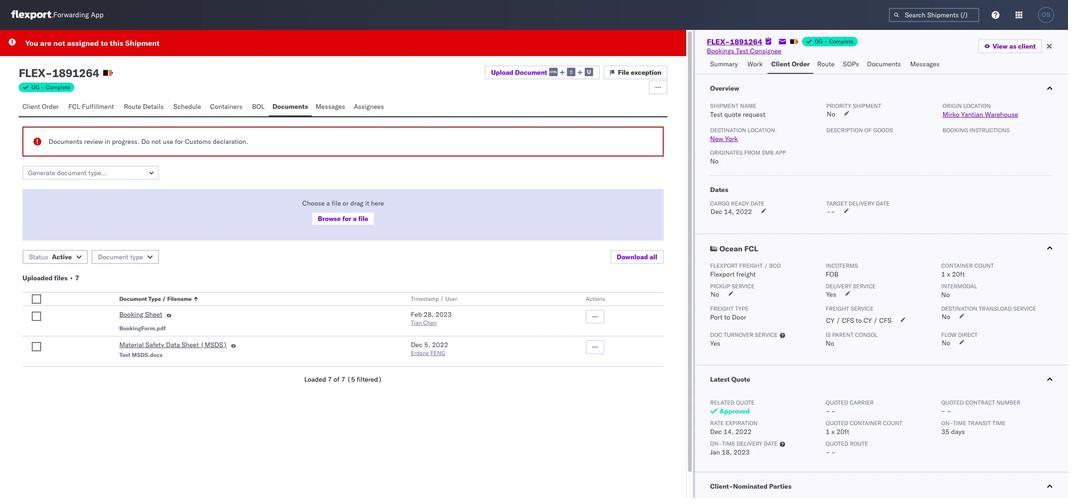 Task type: locate. For each thing, give the bounding box(es) containing it.
to for cy / cfs to cy / cfs
[[856, 317, 862, 325]]

delivery
[[826, 283, 852, 290]]

5,
[[424, 341, 431, 349]]

1 horizontal spatial documents
[[273, 102, 308, 111]]

dec down "cargo"
[[711, 208, 723, 216]]

of
[[865, 127, 872, 134], [334, 376, 340, 384]]

2 flexport from the top
[[711, 270, 735, 279]]

0 horizontal spatial type
[[130, 253, 143, 261]]

you
[[25, 38, 38, 48]]

1 horizontal spatial to
[[725, 313, 731, 322]]

or
[[343, 199, 349, 208]]

∙
[[69, 274, 74, 283]]

documents left review
[[49, 138, 82, 146]]

file
[[332, 199, 341, 208], [359, 215, 369, 223]]

None checkbox
[[32, 312, 41, 321]]

browse
[[318, 215, 341, 223]]

1 horizontal spatial destination
[[942, 305, 978, 312]]

loaded
[[304, 376, 326, 384]]

shipment right this
[[125, 38, 160, 48]]

flexport down the ocean
[[711, 262, 738, 269]]

client order button
[[768, 56, 814, 74], [19, 98, 65, 116]]

2023 inside feb 28, 2023 tian chen
[[436, 311, 452, 319]]

port
[[711, 313, 723, 322]]

do
[[141, 138, 150, 146]]

0 vertical spatial destination
[[711, 127, 747, 134]]

0 vertical spatial client order button
[[768, 56, 814, 74]]

-
[[825, 38, 828, 45], [45, 66, 52, 80], [41, 84, 44, 91], [827, 208, 831, 216], [831, 208, 835, 216], [826, 407, 830, 416], [832, 407, 836, 416], [942, 407, 946, 416], [948, 407, 952, 416], [826, 449, 830, 457], [832, 449, 836, 457]]

1 vertical spatial route
[[124, 102, 141, 111]]

0 vertical spatial on-
[[942, 420, 954, 427]]

2 vertical spatial dec
[[711, 428, 722, 436]]

fcl right the ocean
[[745, 244, 759, 254]]

quoted inside quoted container count 1 x 20ft
[[826, 420, 849, 427]]

delivery right target
[[849, 200, 875, 207]]

1 vertical spatial for
[[343, 215, 352, 223]]

no down originates
[[711, 157, 719, 166]]

status active
[[29, 253, 72, 261]]

bookingform.pdf
[[119, 325, 166, 332]]

1 vertical spatial complete
[[46, 84, 70, 91]]

2022 inside dec 5, 2022 erdong feng
[[432, 341, 449, 349]]

1 horizontal spatial type
[[736, 305, 749, 312]]

of left goods
[[865, 127, 872, 134]]

2 freight from the left
[[826, 305, 850, 312]]

dec
[[711, 208, 723, 216], [411, 341, 423, 349], [711, 428, 722, 436]]

booking
[[119, 311, 144, 319]]

time right transit
[[993, 420, 1006, 427]]

type up document type / filename
[[130, 253, 143, 261]]

work button
[[744, 56, 768, 74]]

0 vertical spatial sheet
[[145, 311, 162, 319]]

x down "container"
[[948, 270, 951, 279]]

document for document type
[[98, 253, 129, 261]]

for right use
[[175, 138, 183, 146]]

1 horizontal spatial on-
[[942, 420, 954, 427]]

fcl left "fulfillment" in the left top of the page
[[68, 102, 80, 111]]

1 horizontal spatial sheet
[[182, 341, 199, 349]]

dg - complete up route button
[[815, 38, 854, 45]]

1 vertical spatial 14,
[[724, 428, 734, 436]]

0 horizontal spatial complete
[[46, 84, 70, 91]]

type for document type
[[130, 253, 143, 261]]

flow direct
[[942, 332, 978, 339]]

dg
[[815, 38, 823, 45], [31, 84, 39, 91]]

2 vertical spatial document
[[119, 296, 147, 303]]

/ left bco
[[765, 262, 768, 269]]

0 horizontal spatial location
[[748, 127, 776, 134]]

target delivery date
[[827, 200, 890, 207]]

view
[[993, 42, 1008, 51]]

as
[[1010, 42, 1017, 51]]

dec for dec 14, 2022
[[711, 208, 723, 216]]

0 horizontal spatial not
[[53, 38, 65, 48]]

delivery up jan 18, 2023
[[737, 441, 763, 448]]

0 horizontal spatial route
[[124, 102, 141, 111]]

0 vertical spatial quote
[[725, 110, 742, 119]]

type inside freight type port to door
[[736, 305, 749, 312]]

dec inside dec 5, 2022 erdong feng
[[411, 341, 423, 349]]

1 horizontal spatial fcl
[[745, 244, 759, 254]]

1 vertical spatial 2023
[[734, 449, 750, 457]]

test down the material
[[119, 352, 131, 359]]

1 vertical spatial app
[[776, 149, 786, 156]]

type up the door
[[736, 305, 749, 312]]

quoted left 'contract' at right bottom
[[942, 399, 965, 406]]

no down flow
[[942, 339, 951, 348]]

2022 inside quoted contract number - - rate expiration dec 14, 2022
[[736, 428, 752, 436]]

type inside 'button'
[[130, 253, 143, 261]]

dec down rate
[[711, 428, 722, 436]]

shipment
[[125, 38, 160, 48], [711, 102, 739, 109]]

in
[[105, 138, 110, 146]]

client order down 'consignee'
[[772, 60, 810, 68]]

1 horizontal spatial cy
[[864, 317, 872, 325]]

1891264 down assigned on the top left of the page
[[52, 66, 99, 80]]

data
[[166, 341, 180, 349]]

1 horizontal spatial 1891264
[[730, 37, 763, 46]]

service
[[732, 283, 755, 290], [853, 283, 876, 290], [1014, 305, 1037, 312], [755, 332, 778, 339]]

1 vertical spatial 1
[[826, 428, 830, 436]]

dec 5, 2022 erdong feng
[[411, 341, 449, 357]]

transload
[[979, 305, 1012, 312]]

no down intermodal
[[942, 291, 950, 299]]

0 horizontal spatial dg - complete
[[31, 84, 70, 91]]

sheet
[[145, 311, 162, 319], [182, 341, 199, 349]]

feb
[[411, 311, 422, 319]]

upload
[[491, 68, 514, 77]]

parties
[[770, 483, 792, 491]]

of left (5
[[334, 376, 340, 384]]

0 horizontal spatial 2023
[[436, 311, 452, 319]]

no inside is parent consol no
[[826, 340, 835, 348]]

file inside "browse for a file" button
[[359, 215, 369, 223]]

1 vertical spatial of
[[334, 376, 340, 384]]

1 vertical spatial 20ft
[[837, 428, 850, 436]]

2022 for dec 5, 2022 erdong feng
[[432, 341, 449, 349]]

shipment
[[853, 102, 882, 109]]

1 horizontal spatial documents button
[[864, 56, 907, 74]]

yes down delivery at the right bottom of page
[[827, 290, 837, 299]]

sheet down "type"
[[145, 311, 162, 319]]

documents up overview "button"
[[868, 60, 901, 68]]

location inside origin location mirko yantian warehouse
[[964, 102, 991, 109]]

containers button
[[206, 98, 248, 116]]

to right port
[[725, 313, 731, 322]]

to for freight type port to door
[[725, 313, 731, 322]]

filtered)
[[357, 376, 382, 384]]

quoted for quoted container count 1 x 20ft
[[826, 420, 849, 427]]

quoted left the carrier at right
[[826, 399, 849, 406]]

1 vertical spatial documents button
[[269, 98, 312, 116]]

count inside container count 1 x 20ft
[[975, 262, 994, 269]]

details
[[143, 102, 164, 111]]

complete up the sops at top right
[[830, 38, 854, 45]]

1 vertical spatial x
[[832, 428, 835, 436]]

to down service
[[856, 317, 862, 325]]

route left details
[[124, 102, 141, 111]]

quoted inside quoted contract number - - rate expiration dec 14, 2022
[[942, 399, 965, 406]]

1
[[942, 270, 946, 279], [826, 428, 830, 436]]

count right container
[[884, 420, 903, 427]]

route inside button
[[818, 60, 835, 68]]

2 horizontal spatial test
[[736, 47, 749, 55]]

drag
[[351, 199, 364, 208]]

0 horizontal spatial test
[[119, 352, 131, 359]]

7 right ∙ at the bottom left of the page
[[75, 274, 79, 283]]

a right choose
[[327, 199, 330, 208]]

0 vertical spatial order
[[792, 60, 810, 68]]

on- up jan
[[711, 441, 722, 448]]

1 down "container"
[[942, 270, 946, 279]]

0 horizontal spatial count
[[884, 420, 903, 427]]

1 vertical spatial messages button
[[312, 98, 350, 116]]

7 right loaded
[[328, 376, 332, 384]]

documents right bol button
[[273, 102, 308, 111]]

1 vertical spatial file
[[359, 215, 369, 223]]

2 horizontal spatial to
[[856, 317, 862, 325]]

a down drag
[[353, 215, 357, 223]]

2023 right 28, at the bottom of the page
[[436, 311, 452, 319]]

days
[[952, 428, 965, 436]]

no inside originates from smb app no
[[711, 157, 719, 166]]

test up new
[[711, 110, 723, 119]]

document inside 'button'
[[98, 253, 129, 261]]

file left or
[[332, 199, 341, 208]]

destination
[[711, 127, 747, 134], [942, 305, 978, 312]]

0 vertical spatial dg
[[815, 38, 823, 45]]

quoted for quoted contract number - - rate expiration dec 14, 2022
[[942, 399, 965, 406]]

cy up is
[[827, 317, 835, 325]]

to inside freight type port to door
[[725, 313, 731, 322]]

freight
[[711, 305, 734, 312], [826, 305, 850, 312]]

number
[[997, 399, 1021, 406]]

filename
[[167, 296, 192, 303]]

quote up approved
[[736, 399, 755, 406]]

count
[[975, 262, 994, 269], [884, 420, 903, 427]]

20ft
[[953, 270, 965, 279], [837, 428, 850, 436]]

1 vertical spatial a
[[353, 215, 357, 223]]

is parent consol no
[[826, 332, 878, 348]]

dg up route button
[[815, 38, 823, 45]]

20ft up quoted route - -
[[837, 428, 850, 436]]

msds.docx
[[132, 352, 163, 359]]

client order
[[772, 60, 810, 68], [22, 102, 59, 111]]

this
[[110, 38, 123, 48]]

1 horizontal spatial test
[[711, 110, 723, 119]]

date up ocean fcl button
[[876, 200, 890, 207]]

test down flex-1891264
[[736, 47, 749, 55]]

20ft down "container"
[[953, 270, 965, 279]]

on- inside on-time transit time 35 days
[[942, 420, 954, 427]]

0 vertical spatial 1891264
[[730, 37, 763, 46]]

2 vertical spatial 2022
[[736, 428, 752, 436]]

order left route button
[[792, 60, 810, 68]]

destination up york on the top of page
[[711, 127, 747, 134]]

0 horizontal spatial 7
[[75, 274, 79, 283]]

7 left (5
[[341, 376, 345, 384]]

1 vertical spatial flexport
[[711, 270, 735, 279]]

messages for the rightmost the messages button
[[911, 60, 940, 68]]

1 horizontal spatial 20ft
[[953, 270, 965, 279]]

1 up quoted route - -
[[826, 428, 830, 436]]

7
[[75, 274, 79, 283], [328, 376, 332, 384], [341, 376, 345, 384]]

0 vertical spatial documents button
[[864, 56, 907, 74]]

freight down "ocean fcl"
[[740, 262, 763, 269]]

quoted route - -
[[826, 441, 869, 457]]

route inside button
[[124, 102, 141, 111]]

1 vertical spatial dec
[[411, 341, 423, 349]]

not right are
[[53, 38, 65, 48]]

1 horizontal spatial client order button
[[768, 56, 814, 74]]

complete down flex - 1891264
[[46, 84, 70, 91]]

location down request
[[748, 127, 776, 134]]

0 horizontal spatial client
[[22, 102, 40, 111]]

bookings test consignee
[[707, 47, 782, 55]]

transit
[[968, 420, 992, 427]]

/ left 'user'
[[441, 296, 444, 303]]

quoted left 'route'
[[826, 441, 849, 448]]

on-time transit time 35 days
[[942, 420, 1006, 436]]

2023 for jan 18, 2023
[[734, 449, 750, 457]]

client order for bottom client order button
[[22, 102, 59, 111]]

location for yantian
[[964, 102, 991, 109]]

1 cy from the left
[[827, 317, 835, 325]]

latest quote
[[711, 376, 751, 384]]

a inside button
[[353, 215, 357, 223]]

destination down intermodal no at the right bottom of page
[[942, 305, 978, 312]]

0 horizontal spatial 1891264
[[52, 66, 99, 80]]

0 vertical spatial of
[[865, 127, 872, 134]]

to left this
[[101, 38, 108, 48]]

quoted for quoted route - -
[[826, 441, 849, 448]]

destination inside destination location new york
[[711, 127, 747, 134]]

quote inside 'shipment name test quote request'
[[725, 110, 742, 119]]

0 vertical spatial for
[[175, 138, 183, 146]]

quoted inside quoted carrier - -
[[826, 399, 849, 406]]

target
[[827, 200, 848, 207]]

0 vertical spatial shipment
[[125, 38, 160, 48]]

bol button
[[248, 98, 269, 116]]

fcl
[[68, 102, 80, 111], [745, 244, 759, 254]]

1 vertical spatial dg - complete
[[31, 84, 70, 91]]

0 vertical spatial fcl
[[68, 102, 80, 111]]

for down or
[[343, 215, 352, 223]]

count right "container"
[[975, 262, 994, 269]]

1 horizontal spatial dg - complete
[[815, 38, 854, 45]]

description of goods
[[827, 127, 894, 134]]

summary button
[[707, 56, 744, 74]]

client order for client order button to the right
[[772, 60, 810, 68]]

loaded 7 of 7 (5 filtered)
[[304, 376, 382, 384]]

/ up parent at the bottom right
[[837, 317, 841, 325]]

1891264 up bookings test consignee
[[730, 37, 763, 46]]

1 horizontal spatial app
[[776, 149, 786, 156]]

material
[[119, 341, 144, 349]]

1 vertical spatial yes
[[711, 340, 721, 348]]

dg - complete down flex - 1891264
[[31, 84, 70, 91]]

shipment inside 'shipment name test quote request'
[[711, 102, 739, 109]]

1 horizontal spatial count
[[975, 262, 994, 269]]

order down flex - 1891264
[[42, 102, 59, 111]]

1 vertical spatial dg
[[31, 84, 39, 91]]

/ inside flexport freight / bco flexport freight
[[765, 262, 768, 269]]

1 vertical spatial client order button
[[19, 98, 65, 116]]

0 horizontal spatial messages
[[316, 102, 345, 111]]

client order button down 'consignee'
[[768, 56, 814, 74]]

1 vertical spatial quote
[[736, 399, 755, 406]]

incoterms fob
[[826, 262, 859, 279]]

1 vertical spatial location
[[748, 127, 776, 134]]

14, down cargo ready date
[[724, 208, 735, 216]]

0 vertical spatial freight
[[740, 262, 763, 269]]

date for dec 14, 2022
[[751, 200, 765, 207]]

2023 down on-time delivery date
[[734, 449, 750, 457]]

dg down flex
[[31, 84, 39, 91]]

quoted container count 1 x 20ft
[[826, 420, 903, 436]]

date right ready
[[751, 200, 765, 207]]

1 vertical spatial delivery
[[737, 441, 763, 448]]

0 horizontal spatial x
[[832, 428, 835, 436]]

x inside quoted container count 1 x 20ft
[[832, 428, 835, 436]]

app right forwarding
[[91, 11, 104, 19]]

on- for on-time transit time 35 days
[[942, 420, 954, 427]]

uploaded files ∙ 7
[[22, 274, 79, 283]]

cy down service
[[864, 317, 872, 325]]

client down flex
[[22, 102, 40, 111]]

x up quoted route - -
[[832, 428, 835, 436]]

None checkbox
[[32, 295, 41, 304], [32, 342, 41, 352], [32, 295, 41, 304], [32, 342, 41, 352]]

2022
[[736, 208, 753, 216], [432, 341, 449, 349], [736, 428, 752, 436]]

0 horizontal spatial file
[[332, 199, 341, 208]]

0 vertical spatial messages button
[[907, 56, 945, 74]]

0 horizontal spatial messages button
[[312, 98, 350, 116]]

0 horizontal spatial delivery
[[737, 441, 763, 448]]

documents review in progress. do not use for customs declaration.
[[49, 138, 248, 146]]

1 freight from the left
[[711, 305, 734, 312]]

freight for freight type port to door
[[711, 305, 734, 312]]

documents button up overview "button"
[[864, 56, 907, 74]]

1 vertical spatial 2022
[[432, 341, 449, 349]]

flexport up pickup
[[711, 270, 735, 279]]

file
[[618, 68, 630, 77]]

direct
[[959, 332, 978, 339]]

related quote
[[711, 399, 755, 406]]

not right 'do'
[[151, 138, 161, 146]]

0 vertical spatial type
[[130, 253, 143, 261]]

new york link
[[711, 135, 738, 143]]

0 horizontal spatial app
[[91, 11, 104, 19]]

0 horizontal spatial yes
[[711, 340, 721, 348]]

location up mirko yantian warehouse link
[[964, 102, 991, 109]]

jan 18, 2023
[[711, 449, 750, 457]]

timestamp / user
[[411, 296, 457, 303]]

destination for new
[[711, 127, 747, 134]]

2022 down expiration
[[736, 428, 752, 436]]

on- up '35'
[[942, 420, 954, 427]]

0 vertical spatial x
[[948, 270, 951, 279]]

1 horizontal spatial file
[[359, 215, 369, 223]]

1 horizontal spatial time
[[954, 420, 967, 427]]

1 horizontal spatial route
[[818, 60, 835, 68]]

1 horizontal spatial freight
[[826, 305, 850, 312]]

1 horizontal spatial for
[[343, 215, 352, 223]]

location inside destination location new york
[[748, 127, 776, 134]]

Search Shipments (/) text field
[[890, 8, 980, 22]]

quoted inside quoted route - -
[[826, 441, 849, 448]]

1 cfs from the left
[[842, 317, 855, 325]]

time up 'days'
[[954, 420, 967, 427]]

route
[[850, 441, 869, 448]]

quote
[[732, 376, 751, 384]]

2 horizontal spatial 7
[[341, 376, 345, 384]]

file down it
[[359, 215, 369, 223]]

client down 'consignee'
[[772, 60, 791, 68]]

freight inside freight type port to door
[[711, 305, 734, 312]]

upload document
[[491, 68, 548, 77]]

freight up pickup service
[[737, 270, 756, 279]]

documents button right bol
[[269, 98, 312, 116]]

1 vertical spatial destination
[[942, 305, 978, 312]]

description
[[827, 127, 863, 134]]

ocean
[[720, 244, 743, 254]]

no down is
[[826, 340, 835, 348]]

0 horizontal spatial time
[[722, 441, 736, 448]]

no up flow
[[942, 313, 951, 321]]

request
[[743, 110, 766, 119]]

0 vertical spatial client order
[[772, 60, 810, 68]]

2023 for feb 28, 2023 tian chen
[[436, 311, 452, 319]]

sheet right data
[[182, 341, 199, 349]]

ocean fcl button
[[696, 234, 1069, 262]]

from
[[745, 149, 761, 156]]

14, inside quoted contract number - - rate expiration dec 14, 2022
[[724, 428, 734, 436]]

shipment down overview
[[711, 102, 739, 109]]

2022 down ready
[[736, 208, 753, 216]]

expiration
[[726, 420, 758, 427]]

service
[[851, 305, 874, 312]]

1 horizontal spatial dg
[[815, 38, 823, 45]]



Task type: describe. For each thing, give the bounding box(es) containing it.
1 vertical spatial freight
[[737, 270, 756, 279]]

messages for the messages button to the left
[[316, 102, 345, 111]]

shipment name test quote request
[[711, 102, 766, 119]]

pickup
[[711, 283, 731, 290]]

20ft inside container count 1 x 20ft
[[953, 270, 965, 279]]

2022 for dec 14, 2022
[[736, 208, 753, 216]]

actions
[[586, 296, 605, 303]]

dec for dec 5, 2022 erdong feng
[[411, 341, 423, 349]]

0 horizontal spatial fcl
[[68, 102, 80, 111]]

door
[[732, 313, 747, 322]]

for inside button
[[343, 215, 352, 223]]

route details
[[124, 102, 164, 111]]

0 vertical spatial documents
[[868, 60, 901, 68]]

--
[[827, 208, 835, 216]]

container count 1 x 20ft
[[942, 262, 994, 279]]

flex-1891264 link
[[707, 37, 763, 46]]

new
[[711, 135, 724, 143]]

1 horizontal spatial messages button
[[907, 56, 945, 74]]

no down pickup
[[711, 290, 720, 299]]

exception
[[631, 68, 662, 77]]

date for --
[[876, 200, 890, 207]]

schedule button
[[170, 98, 206, 116]]

fulfillment
[[82, 102, 114, 111]]

freight for freight service
[[826, 305, 850, 312]]

intermodal no
[[942, 283, 978, 299]]

0 horizontal spatial to
[[101, 38, 108, 48]]

service down flexport freight / bco flexport freight
[[732, 283, 755, 290]]

booking sheet link
[[119, 310, 162, 321]]

pickup service
[[711, 283, 755, 290]]

no down priority
[[827, 110, 836, 118]]

document type button
[[91, 250, 159, 264]]

no inside intermodal no
[[942, 291, 950, 299]]

overview button
[[696, 74, 1069, 102]]

1 horizontal spatial complete
[[830, 38, 854, 45]]

ready
[[732, 200, 750, 207]]

client-nominated parties button
[[696, 473, 1069, 499]]

destination for service
[[942, 305, 978, 312]]

0 vertical spatial app
[[91, 11, 104, 19]]

contract
[[966, 399, 996, 406]]

(msds)
[[201, 341, 227, 349]]

service right turnover
[[755, 332, 778, 339]]

1 inside container count 1 x 20ft
[[942, 270, 946, 279]]

container
[[942, 262, 974, 269]]

service right transload
[[1014, 305, 1037, 312]]

quoted contract number - - rate expiration dec 14, 2022
[[711, 399, 1021, 436]]

yantian
[[962, 110, 984, 119]]

0 horizontal spatial sheet
[[145, 311, 162, 319]]

0 horizontal spatial a
[[327, 199, 330, 208]]

0 vertical spatial dg - complete
[[815, 38, 854, 45]]

time for on-time delivery date
[[722, 441, 736, 448]]

2 cfs from the left
[[880, 317, 892, 325]]

app inside originates from smb app no
[[776, 149, 786, 156]]

you are not assigned to this shipment
[[25, 38, 160, 48]]

count inside quoted container count 1 x 20ft
[[884, 420, 903, 427]]

1 horizontal spatial of
[[865, 127, 872, 134]]

route for route
[[818, 60, 835, 68]]

1 horizontal spatial client
[[772, 60, 791, 68]]

0 horizontal spatial documents button
[[269, 98, 312, 116]]

bco
[[770, 262, 781, 269]]

1 vertical spatial fcl
[[745, 244, 759, 254]]

0 horizontal spatial for
[[175, 138, 183, 146]]

york
[[725, 135, 738, 143]]

(5
[[347, 376, 355, 384]]

dates
[[711, 186, 729, 194]]

dec inside quoted contract number - - rate expiration dec 14, 2022
[[711, 428, 722, 436]]

1 vertical spatial documents
[[273, 102, 308, 111]]

forwarding app
[[53, 11, 104, 19]]

mirko
[[943, 110, 960, 119]]

20ft inside quoted container count 1 x 20ft
[[837, 428, 850, 436]]

1 horizontal spatial order
[[792, 60, 810, 68]]

location for york
[[748, 127, 776, 134]]

schedule
[[174, 102, 201, 111]]

safety
[[146, 341, 164, 349]]

browse for a file button
[[312, 212, 375, 226]]

/ up the consol
[[874, 317, 878, 325]]

type for freight type port to door
[[736, 305, 749, 312]]

flow
[[942, 332, 957, 339]]

flexport freight / bco flexport freight
[[711, 262, 781, 279]]

0 vertical spatial document
[[515, 68, 548, 77]]

consignee
[[751, 47, 782, 55]]

0 horizontal spatial of
[[334, 376, 340, 384]]

chen
[[424, 319, 437, 326]]

quoted carrier - -
[[826, 399, 874, 416]]

origin
[[943, 102, 963, 109]]

x inside container count 1 x 20ft
[[948, 270, 951, 279]]

on- for on-time delivery date
[[711, 441, 722, 448]]

booking instructions
[[943, 127, 1010, 134]]

overview
[[711, 84, 740, 93]]

carrier
[[850, 399, 874, 406]]

use
[[163, 138, 173, 146]]

1 horizontal spatial not
[[151, 138, 161, 146]]

priority shipment
[[827, 102, 882, 109]]

fcl fulfillment
[[68, 102, 114, 111]]

ocean fcl
[[720, 244, 759, 254]]

0 vertical spatial test
[[736, 47, 749, 55]]

material safety data sheet (msds) link
[[119, 341, 227, 352]]

Generate document type... text field
[[22, 166, 159, 180]]

is
[[826, 332, 831, 339]]

/ right "type"
[[162, 296, 166, 303]]

cy / cfs to cy / cfs
[[827, 317, 892, 325]]

2 horizontal spatial time
[[993, 420, 1006, 427]]

mirko yantian warehouse link
[[943, 110, 1019, 119]]

view as client button
[[979, 39, 1043, 53]]

0 vertical spatial yes
[[827, 290, 837, 299]]

delivery service
[[826, 283, 876, 290]]

2 cy from the left
[[864, 317, 872, 325]]

0 vertical spatial delivery
[[849, 200, 875, 207]]

work
[[748, 60, 763, 68]]

it
[[365, 199, 369, 208]]

1 flexport from the top
[[711, 262, 738, 269]]

7 for of
[[341, 376, 345, 384]]

date up parties
[[764, 441, 778, 448]]

flexport. image
[[11, 10, 53, 20]]

os button
[[1036, 4, 1058, 26]]

here
[[371, 199, 384, 208]]

download all
[[617, 253, 658, 261]]

assigned
[[67, 38, 99, 48]]

document for document type / filename
[[119, 296, 147, 303]]

0 vertical spatial not
[[53, 38, 65, 48]]

1 vertical spatial client
[[22, 102, 40, 111]]

test msds.docx
[[119, 352, 163, 359]]

28,
[[424, 311, 434, 319]]

1 horizontal spatial 7
[[328, 376, 332, 384]]

1 vertical spatial sheet
[[182, 341, 199, 349]]

material safety data sheet (msds)
[[119, 341, 227, 349]]

customs
[[185, 138, 211, 146]]

destination location new york
[[711, 127, 776, 143]]

goods
[[874, 127, 894, 134]]

timestamp / user button
[[409, 294, 567, 303]]

timestamp
[[411, 296, 439, 303]]

1 inside quoted container count 1 x 20ft
[[826, 428, 830, 436]]

0 horizontal spatial documents
[[49, 138, 82, 146]]

7 for ∙
[[75, 274, 79, 283]]

active
[[52, 253, 72, 261]]

feb 28, 2023 tian chen
[[411, 311, 452, 326]]

flex-1891264
[[707, 37, 763, 46]]

0 horizontal spatial dg
[[31, 84, 39, 91]]

user
[[446, 296, 457, 303]]

status
[[29, 253, 48, 261]]

download
[[617, 253, 648, 261]]

route for route details
[[124, 102, 141, 111]]

0 horizontal spatial order
[[42, 102, 59, 111]]

client-
[[711, 483, 734, 491]]

test inside 'shipment name test quote request'
[[711, 110, 723, 119]]

service up service
[[853, 283, 876, 290]]

flex-
[[707, 37, 730, 46]]

quoted for quoted carrier - -
[[826, 399, 849, 406]]

time for on-time transit time 35 days
[[954, 420, 967, 427]]

feng
[[431, 350, 446, 357]]

freight type port to door
[[711, 305, 749, 322]]

booking sheet
[[119, 311, 162, 319]]

0 vertical spatial 14,
[[724, 208, 735, 216]]



Task type: vqa. For each thing, say whether or not it's contained in the screenshot.
the in
yes



